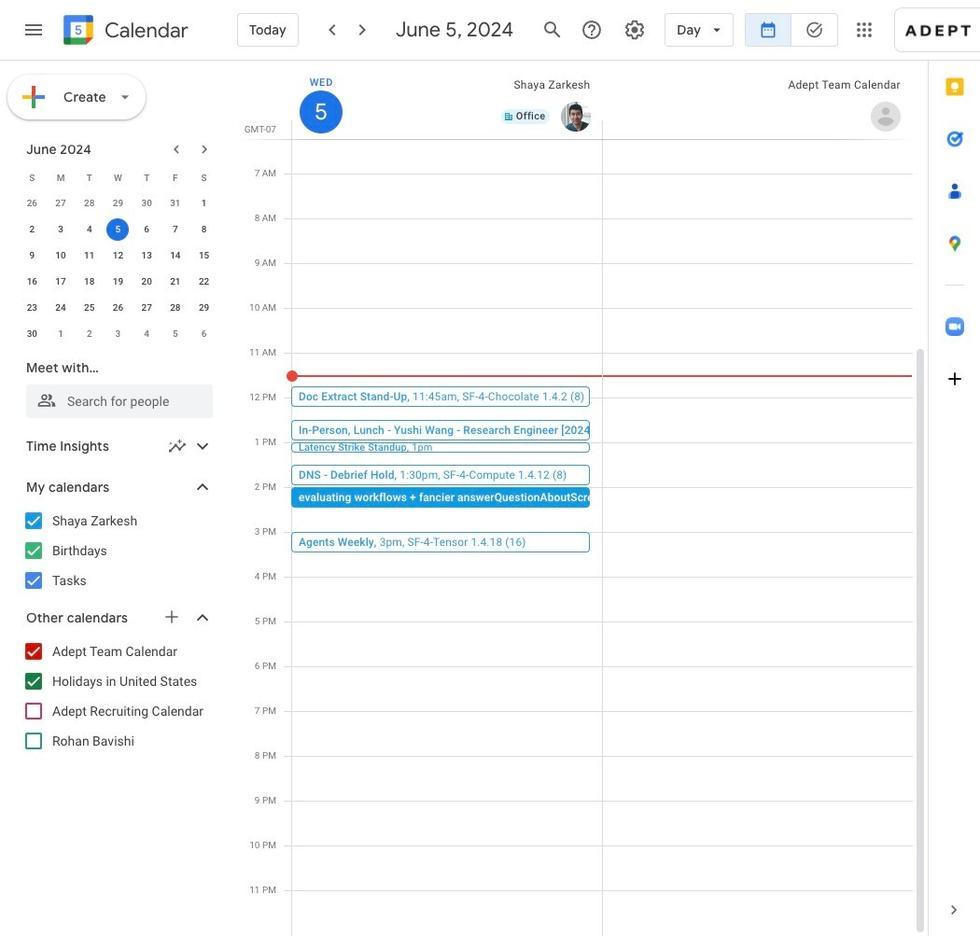 Task type: describe. For each thing, give the bounding box(es) containing it.
5 row from the top
[[18, 269, 218, 295]]

1 element
[[193, 192, 215, 215]]

add other calendars image
[[162, 608, 181, 626]]

27 element
[[136, 297, 158, 319]]

july 6 element
[[193, 323, 215, 345]]

23 element
[[21, 297, 43, 319]]

7 element
[[164, 218, 187, 241]]

30 element
[[21, 323, 43, 345]]

july 2 element
[[78, 323, 101, 345]]

6 element
[[136, 218, 158, 241]]

2 row from the top
[[18, 190, 218, 217]]

6 row from the top
[[18, 295, 218, 321]]

20 element
[[136, 271, 158, 293]]

july 5 element
[[164, 323, 187, 345]]

may 28 element
[[78, 192, 101, 215]]

july 1 element
[[50, 323, 72, 345]]

june 2024 grid
[[18, 164, 218, 347]]

4 row from the top
[[18, 243, 218, 269]]

26 element
[[107, 297, 129, 319]]

17 element
[[50, 271, 72, 293]]

3 row from the top
[[18, 217, 218, 243]]

2 element
[[21, 218, 43, 241]]

main drawer image
[[22, 19, 45, 41]]

settings menu image
[[624, 19, 646, 41]]

may 30 element
[[136, 192, 158, 215]]

14 element
[[164, 245, 187, 267]]

13 element
[[136, 245, 158, 267]]

1 column header from the left
[[291, 61, 603, 139]]

10 element
[[50, 245, 72, 267]]

may 31 element
[[164, 192, 187, 215]]



Task type: vqa. For each thing, say whether or not it's contained in the screenshot.
Label For Secondary Time Zone. text field
no



Task type: locate. For each thing, give the bounding box(es) containing it.
tab list
[[929, 61, 980, 884]]

5, today element
[[107, 218, 129, 241]]

row down 19 element
[[18, 295, 218, 321]]

19 element
[[107, 271, 129, 293]]

3 element
[[50, 218, 72, 241]]

row up "5, today" element
[[18, 190, 218, 217]]

other calendars list
[[4, 637, 232, 756]]

july 3 element
[[107, 323, 129, 345]]

18 element
[[78, 271, 101, 293]]

calendar element
[[60, 11, 188, 52]]

11 element
[[78, 245, 101, 267]]

29 element
[[193, 297, 215, 319]]

wednesday, june 5, today element
[[300, 68, 343, 133], [300, 91, 343, 133]]

july 4 element
[[136, 323, 158, 345]]

my calendars list
[[4, 506, 232, 596]]

row
[[18, 164, 218, 190], [18, 190, 218, 217], [18, 217, 218, 243], [18, 243, 218, 269], [18, 269, 218, 295], [18, 295, 218, 321], [18, 321, 218, 347]]

grid
[[239, 61, 928, 936]]

heading
[[101, 19, 188, 42]]

22 element
[[193, 271, 215, 293]]

28 element
[[164, 297, 187, 319]]

cell inside june 2024 'grid'
[[104, 217, 132, 243]]

2 wednesday, june 5, today element from the top
[[300, 91, 343, 133]]

1 wednesday, june 5, today element from the top
[[300, 68, 343, 133]]

may 29 element
[[107, 192, 129, 215]]

16 element
[[21, 271, 43, 293]]

may 27 element
[[50, 192, 72, 215]]

4 element
[[78, 218, 101, 241]]

row group
[[18, 190, 218, 347]]

heading inside calendar element
[[101, 19, 188, 42]]

row down "5, today" element
[[18, 243, 218, 269]]

25 element
[[78, 297, 101, 319]]

row down '26' element on the left of page
[[18, 321, 218, 347]]

row up '26' element on the left of page
[[18, 269, 218, 295]]

8 element
[[193, 218, 215, 241]]

row up may 29 element
[[18, 164, 218, 190]]

15 element
[[193, 245, 215, 267]]

None search field
[[0, 351, 232, 418]]

21 element
[[164, 271, 187, 293]]

24 element
[[50, 297, 72, 319]]

1 row from the top
[[18, 164, 218, 190]]

7 row from the top
[[18, 321, 218, 347]]

row down may 29 element
[[18, 217, 218, 243]]

12 element
[[107, 245, 129, 267]]

9 element
[[21, 245, 43, 267]]

Search for people to meet text field
[[37, 385, 202, 418]]

column header
[[291, 61, 603, 139], [602, 61, 913, 139]]

may 26 element
[[21, 192, 43, 215]]

2 column header from the left
[[602, 61, 913, 139]]

cell
[[104, 217, 132, 243]]



